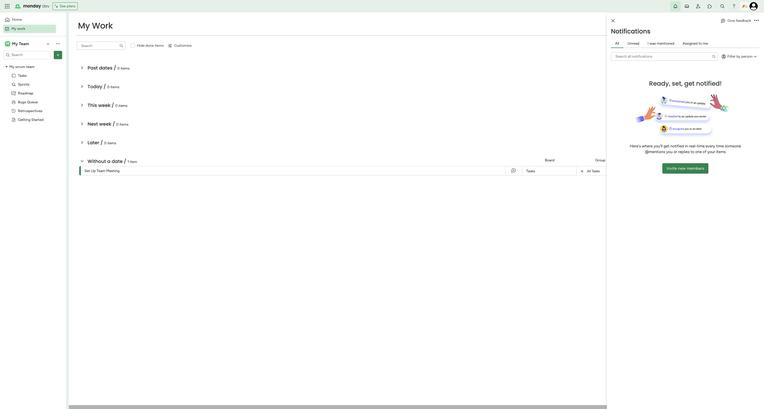 Task type: locate. For each thing, give the bounding box(es) containing it.
none search field inside dialog
[[611, 52, 718, 61]]

0 inside past dates / 0 items
[[117, 66, 120, 71]]

search everything image
[[720, 4, 725, 9]]

status
[[704, 158, 715, 163]]

invite new members
[[667, 166, 705, 171]]

home
[[12, 17, 22, 22]]

None search field
[[611, 52, 718, 61]]

week for this
[[98, 102, 110, 109]]

workspace selection element
[[5, 41, 30, 47]]

meeting
[[106, 169, 120, 173]]

here's
[[630, 144, 641, 149]]

of
[[703, 150, 707, 154]]

0 horizontal spatial options image
[[55, 52, 61, 58]]

Search all notifications search field
[[611, 52, 718, 61]]

dev
[[42, 3, 50, 9]]

week right next
[[99, 121, 111, 127]]

dates
[[99, 65, 113, 71]]

0 vertical spatial team
[[19, 41, 29, 46]]

@mentions
[[645, 150, 665, 154]]

done
[[146, 43, 154, 48]]

my inside button
[[11, 26, 16, 31]]

tasks
[[18, 73, 27, 78], [526, 169, 535, 174], [592, 170, 600, 173]]

time right every
[[716, 144, 724, 149]]

options image right feedback
[[754, 19, 759, 23]]

items inside next week / 0 items
[[119, 122, 128, 127]]

0 horizontal spatial team
[[19, 41, 29, 46]]

0 horizontal spatial to
[[691, 150, 695, 154]]

1 vertical spatial get
[[664, 144, 670, 149]]

1 vertical spatial to
[[691, 150, 695, 154]]

1 vertical spatial all
[[587, 170, 591, 173]]

items up next week / 0 items
[[119, 104, 128, 108]]

2 public board image from the top
[[11, 117, 16, 122]]

team inside workspace selection element
[[19, 41, 29, 46]]

started
[[31, 118, 44, 122]]

my for my scrum team
[[9, 65, 14, 69]]

items right "done"
[[155, 43, 164, 48]]

caret down image
[[5, 65, 8, 69]]

my inside list box
[[9, 65, 14, 69]]

1 horizontal spatial all
[[615, 41, 619, 46]]

get up you
[[664, 144, 670, 149]]

0 inside today / 0 items
[[107, 85, 109, 89]]

option
[[0, 62, 66, 63]]

dialog
[[607, 12, 764, 410]]

group
[[595, 158, 606, 163]]

getting started
[[18, 118, 44, 122]]

to
[[699, 41, 702, 46], [691, 150, 695, 154]]

/ right dates
[[114, 65, 116, 71]]

team right up
[[97, 169, 105, 173]]

me
[[703, 41, 708, 46]]

board
[[545, 158, 555, 163]]

1 vertical spatial week
[[99, 121, 111, 127]]

monday dev
[[23, 3, 50, 9]]

2 time from the left
[[716, 144, 724, 149]]

0 right today
[[107, 85, 109, 89]]

my inside workspace selection element
[[12, 41, 18, 46]]

0
[[117, 66, 120, 71], [107, 85, 109, 89], [115, 104, 118, 108], [116, 122, 119, 127], [104, 141, 106, 146]]

my
[[78, 20, 90, 31], [11, 26, 16, 31], [12, 41, 18, 46], [9, 65, 14, 69]]

to down 'real-'
[[691, 150, 695, 154]]

by
[[737, 54, 741, 59]]

workspace options image
[[55, 41, 61, 46]]

/ left "1"
[[124, 158, 126, 165]]

1 horizontal spatial tasks
[[526, 169, 535, 174]]

all tasks
[[587, 170, 600, 173]]

0 horizontal spatial time
[[697, 144, 705, 149]]

scrum
[[15, 65, 25, 69]]

1 horizontal spatial time
[[716, 144, 724, 149]]

monday
[[23, 3, 41, 9]]

0 inside this week / 0 items
[[115, 104, 118, 108]]

0 inside next week / 0 items
[[116, 122, 119, 127]]

apps image
[[707, 4, 713, 9]]

0 vertical spatial week
[[98, 102, 110, 109]]

0 for next week /
[[116, 122, 119, 127]]

0 vertical spatial to
[[699, 41, 702, 46]]

work
[[92, 20, 113, 31]]

0 up next week / 0 items
[[115, 104, 118, 108]]

filter
[[728, 54, 736, 59]]

my team
[[12, 41, 29, 46]]

items down this week / 0 items
[[119, 122, 128, 127]]

tasks link
[[526, 167, 574, 176]]

1 vertical spatial public board image
[[11, 117, 16, 122]]

invite members image
[[696, 4, 701, 9]]

0 vertical spatial options image
[[754, 19, 759, 23]]

1 horizontal spatial options image
[[754, 19, 759, 23]]

tasks inside 'link'
[[526, 169, 535, 174]]

0 right later
[[104, 141, 106, 146]]

2 horizontal spatial tasks
[[592, 170, 600, 173]]

time
[[697, 144, 705, 149], [716, 144, 724, 149]]

1 public board image from the top
[[11, 73, 16, 78]]

week right this
[[98, 102, 110, 109]]

date
[[669, 158, 677, 163]]

filter by person button
[[719, 52, 760, 61]]

0 vertical spatial all
[[615, 41, 619, 46]]

items
[[155, 43, 164, 48], [121, 66, 130, 71], [110, 85, 119, 89], [119, 104, 128, 108], [119, 122, 128, 127], [107, 141, 116, 146], [716, 150, 726, 154]]

public board image left getting
[[11, 117, 16, 122]]

team up the search in workspace field
[[19, 41, 29, 46]]

0 vertical spatial get
[[685, 79, 695, 88]]

next
[[88, 121, 98, 127]]

home button
[[3, 16, 56, 24]]

search image
[[119, 44, 123, 48]]

items right your
[[716, 150, 726, 154]]

hide
[[137, 43, 145, 48]]

options image
[[754, 19, 759, 23], [55, 52, 61, 58]]

0 horizontal spatial get
[[664, 144, 670, 149]]

invite new members button
[[663, 163, 709, 174]]

0 horizontal spatial all
[[587, 170, 591, 173]]

queue
[[27, 100, 38, 104]]

public board image down scrum
[[11, 73, 16, 78]]

to left me at the top right of page
[[699, 41, 702, 46]]

/ right later
[[101, 140, 103, 146]]

0 right dates
[[117, 66, 120, 71]]

all for all
[[615, 41, 619, 46]]

get right set,
[[685, 79, 695, 88]]

inbox image
[[685, 4, 690, 9]]

i was mentioned
[[648, 41, 675, 46]]

0 horizontal spatial tasks
[[18, 73, 27, 78]]

my scrum team
[[9, 65, 34, 69]]

person
[[742, 54, 753, 59]]

get
[[685, 79, 695, 88], [664, 144, 670, 149]]

search image
[[712, 54, 716, 59]]

list box
[[0, 61, 66, 194]]

0 vertical spatial public board image
[[11, 73, 16, 78]]

items inside today / 0 items
[[110, 85, 119, 89]]

my work
[[11, 26, 25, 31]]

/ down this week / 0 items
[[113, 121, 115, 127]]

public board image
[[11, 73, 16, 78], [11, 117, 16, 122]]

None search field
[[77, 42, 126, 50]]

items up this week / 0 items
[[110, 85, 119, 89]]

this
[[88, 102, 97, 109]]

getting
[[18, 118, 30, 122]]

1 vertical spatial team
[[97, 169, 105, 173]]

notified
[[671, 144, 684, 149]]

0 for this week /
[[115, 104, 118, 108]]

one
[[695, 150, 702, 154]]

items right dates
[[121, 66, 130, 71]]

items up without a date / 1 item
[[107, 141, 116, 146]]

this week / 0 items
[[88, 102, 128, 109]]

customize
[[174, 43, 192, 48]]

all
[[615, 41, 619, 46], [587, 170, 591, 173]]

options image down workspace options image
[[55, 52, 61, 58]]

time up one
[[697, 144, 705, 149]]

0 down this week / 0 items
[[116, 122, 119, 127]]

team
[[19, 41, 29, 46], [97, 169, 105, 173]]



Task type: vqa. For each thing, say whether or not it's contained in the screenshot.
the search
no



Task type: describe. For each thing, give the bounding box(es) containing it.
assigned
[[683, 41, 698, 46]]

0 inside "later / 0 items"
[[104, 141, 106, 146]]

items inside past dates / 0 items
[[121, 66, 130, 71]]

1
[[127, 160, 129, 164]]

to inside 'here's where you'll get notified in real-time every time someone @mentions you or replies to one of your items'
[[691, 150, 695, 154]]

every
[[706, 144, 715, 149]]

plans
[[67, 4, 75, 8]]

set up team meeting
[[84, 169, 120, 173]]

public board image for getting started
[[11, 117, 16, 122]]

my work
[[78, 20, 113, 31]]

feedback
[[736, 18, 751, 23]]

later / 0 items
[[88, 140, 116, 146]]

my for my team
[[12, 41, 18, 46]]

my work button
[[3, 25, 56, 33]]

i
[[648, 41, 649, 46]]

invite
[[667, 166, 677, 171]]

members
[[687, 166, 705, 171]]

ready,
[[649, 79, 671, 88]]

Filter dashboard by text search field
[[77, 42, 126, 50]]

work
[[17, 26, 25, 31]]

bugs queue
[[18, 100, 38, 104]]

select product image
[[5, 4, 10, 9]]

real-
[[689, 144, 697, 149]]

/ right today
[[104, 83, 106, 90]]

notified!
[[696, 79, 722, 88]]

ready, set, get notified!
[[649, 79, 722, 88]]

hide done items
[[137, 43, 164, 48]]

Search in workspace field
[[11, 52, 43, 58]]

all for all tasks
[[587, 170, 591, 173]]

retrospectives
[[18, 109, 42, 113]]

give feedback
[[728, 18, 751, 23]]

set
[[84, 169, 90, 173]]

workspace image
[[5, 41, 10, 47]]

you
[[666, 150, 673, 154]]

past dates / 0 items
[[88, 65, 130, 71]]

mentioned
[[657, 41, 675, 46]]

see
[[60, 4, 66, 8]]

notifications image
[[673, 4, 678, 9]]

today / 0 items
[[88, 83, 119, 90]]

roadmap
[[18, 91, 33, 96]]

1 vertical spatial options image
[[55, 52, 61, 58]]

1 time from the left
[[697, 144, 705, 149]]

dialog containing notifications
[[607, 12, 764, 410]]

later
[[88, 140, 99, 146]]

give feedback button
[[718, 17, 753, 25]]

was
[[650, 41, 656, 46]]

see plans
[[60, 4, 75, 8]]

next week / 0 items
[[88, 121, 128, 127]]

up
[[91, 169, 96, 173]]

you'll
[[654, 144, 663, 149]]

notifications
[[611, 27, 651, 35]]

filter by person
[[728, 54, 753, 59]]

someone
[[725, 144, 741, 149]]

team
[[26, 65, 34, 69]]

items inside 'here's where you'll get notified in real-time every time someone @mentions you or replies to one of your items'
[[716, 150, 726, 154]]

in
[[685, 144, 688, 149]]

maria williams image
[[750, 2, 758, 10]]

see plans button
[[53, 2, 78, 10]]

my for my work
[[78, 20, 90, 31]]

your
[[708, 150, 715, 154]]

bugs
[[18, 100, 26, 104]]

items inside this week / 0 items
[[119, 104, 128, 108]]

item
[[130, 160, 137, 164]]

or
[[674, 150, 677, 154]]

items inside "later / 0 items"
[[107, 141, 116, 146]]

replies
[[678, 150, 690, 154]]

a
[[107, 158, 110, 165]]

date
[[112, 158, 123, 165]]

customize button
[[166, 42, 194, 50]]

1 horizontal spatial team
[[97, 169, 105, 173]]

give
[[728, 18, 735, 23]]

1 horizontal spatial get
[[685, 79, 695, 88]]

week for next
[[99, 121, 111, 127]]

here's where you'll get notified in real-time every time someone @mentions you or replies to one of your items
[[630, 144, 741, 154]]

tasks inside list box
[[18, 73, 27, 78]]

new
[[678, 166, 686, 171]]

help image
[[732, 4, 737, 9]]

list box containing my scrum team
[[0, 61, 66, 194]]

1 horizontal spatial to
[[699, 41, 702, 46]]

sprints
[[18, 82, 29, 87]]

past
[[88, 65, 98, 71]]

set,
[[672, 79, 683, 88]]

get inside 'here's where you'll get notified in real-time every time someone @mentions you or replies to one of your items'
[[664, 144, 670, 149]]

unread
[[628, 41, 640, 46]]

without
[[88, 158, 106, 165]]

m
[[6, 41, 9, 46]]

my for my work
[[11, 26, 16, 31]]

0 for past dates /
[[117, 66, 120, 71]]

/ up next week / 0 items
[[112, 102, 114, 109]]

where
[[642, 144, 653, 149]]

today
[[88, 83, 102, 90]]

assigned to me
[[683, 41, 708, 46]]

without a date / 1 item
[[88, 158, 137, 165]]

public board image for tasks
[[11, 73, 16, 78]]



